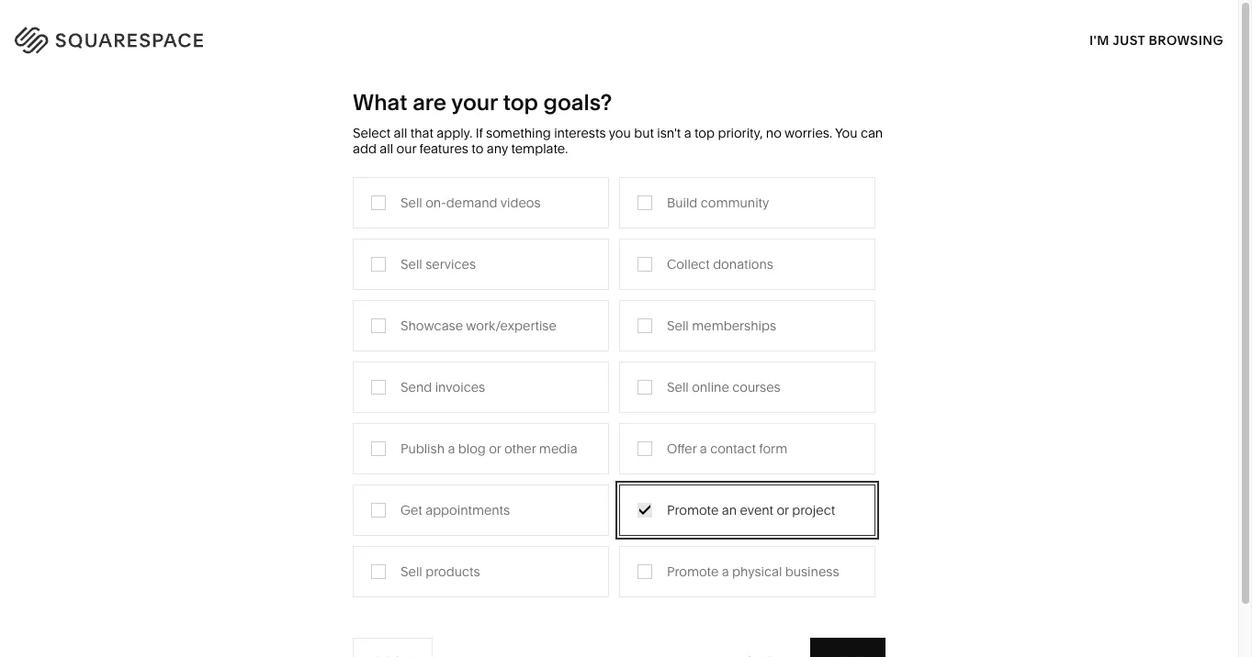 Task type: vqa. For each thing, say whether or not it's contained in the screenshot.
can
yes



Task type: locate. For each thing, give the bounding box(es) containing it.
media & podcasts
[[644, 310, 753, 327]]

sell for sell memberships
[[667, 317, 689, 334]]

store,
[[1067, 108, 1107, 127]]

demand
[[446, 194, 497, 211]]

1 horizontal spatial any
[[487, 140, 508, 157]]

lusaka element
[[51, 628, 388, 658]]

0 horizontal spatial top
[[503, 89, 538, 116]]

estate
[[674, 393, 711, 409]]

1 horizontal spatial or
[[777, 502, 789, 519]]

1 vertical spatial an
[[722, 502, 737, 519]]

0 vertical spatial online
[[1021, 108, 1064, 127]]

no
[[766, 125, 782, 141]]

promote for promote a physical business
[[667, 564, 719, 580]]

started.
[[989, 144, 1042, 162]]

collect
[[667, 256, 710, 272]]

local business
[[451, 310, 540, 327]]

invoices
[[435, 379, 485, 396]]

a left the blog
[[448, 441, 455, 457]]

send
[[400, 379, 432, 396]]

priority,
[[718, 125, 763, 141]]

0 horizontal spatial or
[[489, 441, 501, 457]]

you left but
[[609, 125, 631, 141]]

promote down offer
[[667, 502, 719, 519]]

you right blog,
[[836, 126, 861, 144]]

top right isn't
[[694, 125, 715, 141]]

whether
[[732, 108, 792, 127]]

promote a physical business
[[667, 564, 839, 580]]

home & decor
[[838, 255, 927, 272]]

local business link
[[451, 310, 559, 327]]

sell products
[[400, 564, 480, 580]]

community & non-profits
[[451, 338, 604, 354]]

top
[[503, 89, 538, 116], [694, 125, 715, 141]]

sell services
[[400, 256, 476, 272]]

0 horizontal spatial online
[[692, 379, 729, 396]]

form
[[759, 441, 787, 457]]

0 horizontal spatial you
[[609, 125, 631, 141]]

website
[[813, 144, 868, 162]]

restaurants
[[644, 283, 716, 299]]

entertainment
[[451, 393, 536, 409]]

can right 'you'
[[861, 125, 883, 141]]

0 horizontal spatial any
[[182, 99, 260, 156]]

1 horizontal spatial to
[[945, 144, 959, 162]]

you
[[835, 125, 857, 141]]

0 vertical spatial promote
[[667, 502, 719, 519]]

get appointments
[[400, 502, 510, 519]]

templates
[[871, 144, 941, 162]]

all
[[394, 125, 407, 141], [380, 140, 393, 157]]

2 promote from the top
[[667, 564, 719, 580]]

fitness link
[[838, 310, 900, 327]]

degraw element
[[451, 628, 788, 658]]

sell for sell on-demand videos
[[400, 194, 422, 211]]

you left "need" at the top right of page
[[795, 108, 821, 127]]

&
[[878, 255, 887, 272], [882, 283, 890, 299], [685, 310, 694, 327], [524, 338, 532, 354], [714, 393, 723, 409]]

promote left 'physical'
[[667, 564, 719, 580]]

or left and
[[1110, 108, 1125, 127]]

use
[[894, 126, 919, 144]]

build
[[667, 194, 697, 211]]

you
[[795, 108, 821, 127], [609, 125, 631, 141], [836, 126, 861, 144]]

0 vertical spatial top
[[503, 89, 538, 116]]

& right estate on the right of page
[[714, 393, 723, 409]]

promote
[[667, 502, 719, 519], [667, 564, 719, 580]]

sell for sell services
[[400, 256, 422, 272]]

home & decor link
[[838, 255, 945, 272]]

to right features
[[472, 140, 483, 157]]

to inside whether you need a portfolio website, an online store, or a personal blog, you can use squarespace's customizable and responsive website templates to get started.
[[945, 144, 959, 162]]

squarespace's
[[922, 126, 1025, 144]]

media & podcasts link
[[644, 310, 771, 327]]

blog
[[458, 441, 486, 457]]

a right isn't
[[684, 125, 691, 141]]

donations
[[713, 256, 773, 272]]

courses
[[732, 379, 781, 396]]

offer
[[667, 441, 697, 457]]

& right nature
[[882, 283, 890, 299]]

isn't
[[657, 125, 681, 141]]

template
[[270, 99, 468, 156]]

services
[[425, 256, 476, 272]]

0 horizontal spatial to
[[472, 140, 483, 157]]

a inside what are your top goals? select all that apply. if something interests you but isn't a top priority, no worries. you can add all our features to any template.
[[684, 125, 691, 141]]

pazari image
[[850, 628, 1187, 658]]

1 horizontal spatial online
[[1021, 108, 1064, 127]]

can left use
[[865, 126, 890, 144]]

are
[[413, 89, 447, 116]]

publish a blog or other media
[[400, 441, 577, 457]]

0 vertical spatial or
[[1110, 108, 1125, 127]]

need
[[824, 108, 860, 127]]

but
[[634, 125, 654, 141]]

a
[[863, 108, 872, 127], [1128, 108, 1136, 127], [684, 125, 691, 141], [448, 441, 455, 457], [700, 441, 707, 457], [722, 564, 729, 580]]

sell online courses
[[667, 379, 781, 396]]

& right media
[[685, 310, 694, 327]]

or right event
[[777, 502, 789, 519]]

& for podcasts
[[685, 310, 694, 327]]

any inside make any template yours with ease.
[[182, 99, 260, 156]]

to inside what are your top goals? select all that apply. if something interests you but isn't a top priority, no worries. you can add all our features to any template.
[[472, 140, 483, 157]]

1 vertical spatial or
[[489, 441, 501, 457]]

2 vertical spatial or
[[777, 502, 789, 519]]

an inside whether you need a portfolio website, an online store, or a personal blog, you can use squarespace's customizable and responsive website templates to get started.
[[1000, 108, 1017, 127]]

professional
[[451, 283, 524, 299]]

select
[[353, 125, 391, 141]]

all left that
[[394, 125, 407, 141]]

to left get
[[945, 144, 959, 162]]

popular designs
[[275, 255, 375, 272]]

i'm just browsing link
[[1089, 15, 1224, 65]]

travel
[[644, 255, 680, 272]]

your
[[451, 89, 498, 116]]

0 horizontal spatial an
[[722, 502, 737, 519]]

sell memberships
[[667, 317, 776, 334]]

or
[[1110, 108, 1125, 127], [489, 441, 501, 457], [777, 502, 789, 519]]

to
[[472, 140, 483, 157], [945, 144, 959, 162]]

any inside what are your top goals? select all that apply. if something interests you but isn't a top priority, no worries. you can add all our features to any template.
[[487, 140, 508, 157]]

1 vertical spatial top
[[694, 125, 715, 141]]

0 vertical spatial an
[[1000, 108, 1017, 127]]

top up something
[[503, 89, 538, 116]]

& right home
[[878, 255, 887, 272]]

an up 'started.'
[[1000, 108, 1017, 127]]

media
[[644, 310, 682, 327]]

online inside whether you need a portfolio website, an online store, or a personal blog, you can use squarespace's customizable and responsive website templates to get started.
[[1021, 108, 1064, 127]]

an
[[1000, 108, 1017, 127], [722, 502, 737, 519]]

or for publish a blog or other media
[[489, 441, 501, 457]]

& left non-
[[524, 338, 532, 354]]

2 horizontal spatial or
[[1110, 108, 1125, 127]]

1 promote from the top
[[667, 502, 719, 519]]

yours
[[50, 145, 172, 202]]

1 horizontal spatial an
[[1000, 108, 1017, 127]]

1 vertical spatial promote
[[667, 564, 719, 580]]

can inside what are your top goals? select all that apply. if something interests you but isn't a top priority, no worries. you can add all our features to any template.
[[861, 125, 883, 141]]

or right the blog
[[489, 441, 501, 457]]

community & non-profits link
[[451, 338, 622, 354]]

memberships
[[692, 317, 776, 334]]

website,
[[938, 108, 997, 127]]

weddings
[[644, 365, 706, 382]]

template.
[[511, 140, 568, 157]]

work/expertise
[[466, 317, 557, 334]]

local
[[451, 310, 483, 327]]

an left event
[[722, 502, 737, 519]]



Task type: describe. For each thing, give the bounding box(es) containing it.
browsing
[[1149, 32, 1224, 48]]

worries.
[[784, 125, 832, 141]]

promote an event or project
[[667, 502, 835, 519]]

whether you need a portfolio website, an online store, or a personal blog, you can use squarespace's customizable and responsive website templates to get started.
[[732, 108, 1152, 162]]

publish
[[400, 441, 445, 457]]

degraw image
[[451, 628, 788, 658]]

squarespace logo image
[[37, 23, 225, 51]]

pazari element
[[850, 628, 1187, 658]]

i'm
[[1089, 32, 1109, 48]]

add
[[353, 140, 376, 157]]

community
[[701, 194, 769, 211]]

apply.
[[437, 125, 472, 141]]

designs
[[325, 255, 375, 272]]

build community
[[667, 194, 769, 211]]

a right offer
[[700, 441, 707, 457]]

or for promote an event or project
[[777, 502, 789, 519]]

or inside whether you need a portfolio website, an online store, or a personal blog, you can use squarespace's customizable and responsive website templates to get started.
[[1110, 108, 1125, 127]]

decor
[[890, 255, 927, 272]]

fashion link
[[451, 255, 516, 272]]

lusaka image
[[51, 628, 388, 658]]

squarespace logo link
[[37, 23, 272, 51]]

ease.
[[286, 145, 403, 202]]

customizable
[[1028, 126, 1122, 144]]

non-
[[536, 338, 566, 354]]

2 horizontal spatial you
[[836, 126, 861, 144]]

sell for sell products
[[400, 564, 422, 580]]

products
[[425, 564, 480, 580]]

podcasts
[[697, 310, 753, 327]]

can inside whether you need a portfolio website, an online store, or a personal blog, you can use squarespace's customizable and responsive website templates to get started.
[[865, 126, 890, 144]]

a left 'physical'
[[722, 564, 729, 580]]

our
[[396, 140, 416, 157]]

food
[[451, 365, 482, 382]]

portfolio
[[875, 108, 935, 127]]

nature & animals
[[838, 283, 942, 299]]

profits
[[566, 338, 604, 354]]

something
[[486, 125, 551, 141]]

& for decor
[[878, 255, 887, 272]]

project
[[792, 502, 835, 519]]

videos
[[500, 194, 541, 211]]

& for non-
[[524, 338, 532, 354]]

services
[[527, 283, 579, 299]]

blog,
[[797, 126, 833, 144]]

events link
[[644, 338, 703, 354]]

sell for sell online courses
[[667, 379, 689, 396]]

1 horizontal spatial you
[[795, 108, 821, 127]]

restaurants link
[[644, 283, 734, 299]]

goals?
[[543, 89, 612, 116]]

offer a contact form
[[667, 441, 787, 457]]

popular
[[275, 255, 322, 272]]

sell on-demand videos
[[400, 194, 541, 211]]

get
[[400, 502, 422, 519]]

contact
[[710, 441, 756, 457]]

home
[[838, 255, 875, 272]]

1 vertical spatial online
[[692, 379, 729, 396]]

& for animals
[[882, 283, 890, 299]]

other
[[504, 441, 536, 457]]

physical
[[732, 564, 782, 580]]

fashion
[[451, 255, 498, 272]]

make any template yours with ease.
[[50, 99, 478, 202]]

travel link
[[644, 255, 698, 272]]

make
[[50, 99, 171, 156]]

events
[[644, 338, 685, 354]]

real
[[644, 393, 671, 409]]

that
[[410, 125, 433, 141]]

popular designs link
[[257, 255, 375, 272]]

real estate & properties link
[[644, 393, 807, 409]]

real estate & properties
[[644, 393, 788, 409]]

a right store,
[[1128, 108, 1136, 127]]

fitness
[[838, 310, 881, 327]]

send invoices
[[400, 379, 485, 396]]

all left our
[[380, 140, 393, 157]]

collect donations
[[667, 256, 773, 272]]

get
[[962, 144, 986, 162]]

community
[[451, 338, 521, 354]]

showcase work/expertise
[[400, 317, 557, 334]]

business
[[785, 564, 839, 580]]

with
[[182, 145, 275, 202]]

professional services
[[451, 283, 579, 299]]

animals
[[893, 283, 942, 299]]

1 horizontal spatial top
[[694, 125, 715, 141]]

you inside what are your top goals? select all that apply. if something interests you but isn't a top priority, no worries. you can add all our features to any template.
[[609, 125, 631, 141]]

professional services link
[[451, 283, 598, 299]]

nature & animals link
[[838, 283, 960, 299]]

what are your top goals? select all that apply. if something interests you but isn't a top priority, no worries. you can add all our features to any template.
[[353, 89, 883, 157]]

what
[[353, 89, 407, 116]]

a right "need" at the top right of page
[[863, 108, 872, 127]]

promote for promote an event or project
[[667, 502, 719, 519]]

media
[[539, 441, 577, 457]]

if
[[476, 125, 483, 141]]

personal
[[732, 126, 794, 144]]



